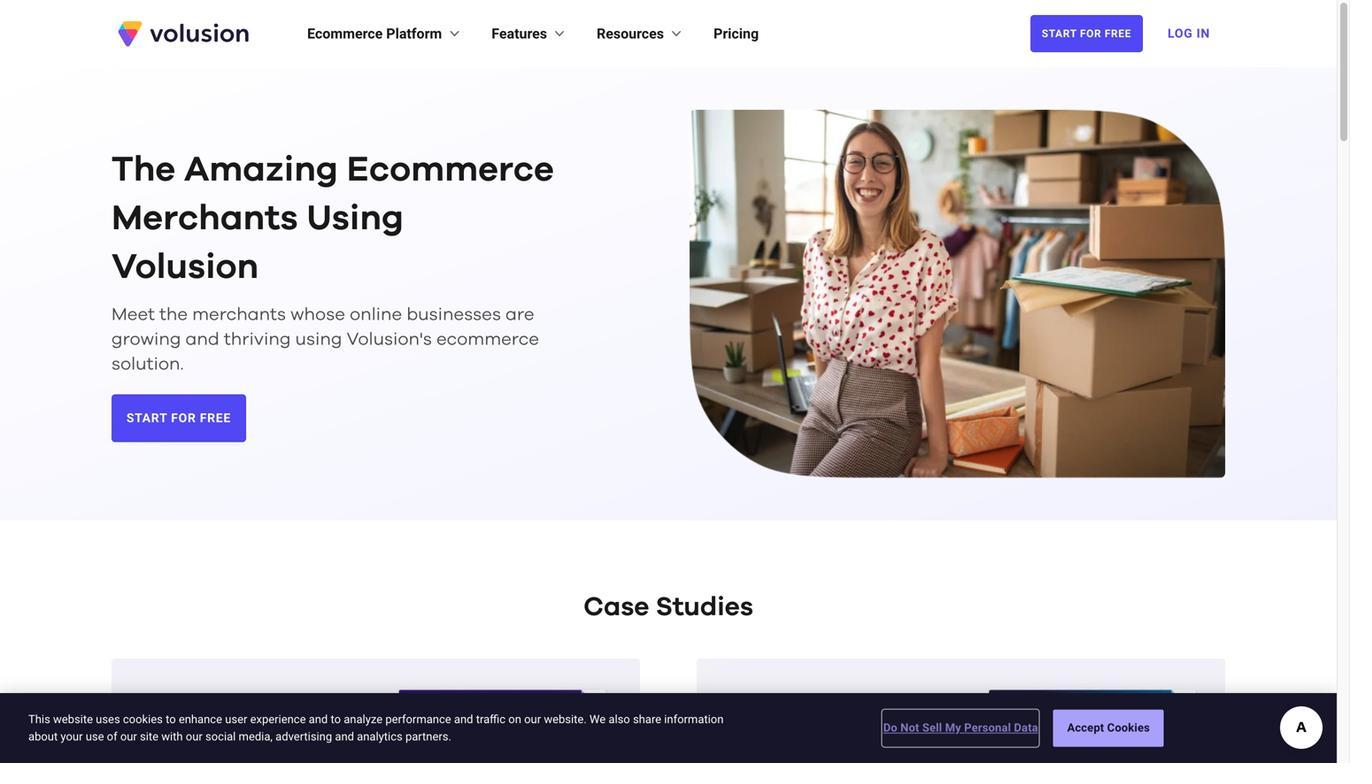 Task type: locate. For each thing, give the bounding box(es) containing it.
website
[[53, 712, 93, 725]]

personal
[[964, 720, 1011, 734]]

the
[[111, 152, 176, 188]]

our right on
[[524, 712, 541, 725]]

0 vertical spatial start
[[1042, 27, 1077, 40]]

meet the merchants whose online businesses are growing and thriving using volusion's ecommerce solution.
[[111, 306, 539, 373]]

ecommerce platform
[[307, 25, 442, 42]]

information
[[664, 712, 724, 725]]

resources
[[597, 25, 664, 42]]

to left the analyze
[[331, 712, 341, 725]]

0 horizontal spatial to
[[166, 712, 176, 725]]

site
[[140, 729, 159, 742]]

and left traffic
[[454, 712, 473, 725]]

features
[[492, 25, 547, 42]]

0 horizontal spatial free
[[200, 411, 231, 426]]

0 vertical spatial ecommerce
[[307, 25, 383, 42]]

0 horizontal spatial our
[[120, 729, 137, 742]]

for
[[1080, 27, 1102, 40], [171, 411, 196, 426]]

to up with
[[166, 712, 176, 725]]

and down the analyze
[[335, 729, 354, 742]]

free
[[1105, 27, 1132, 40], [200, 411, 231, 426]]

1 vertical spatial ecommerce
[[347, 152, 554, 188]]

merchants
[[192, 306, 286, 324]]

0 vertical spatial for
[[1080, 27, 1102, 40]]

do
[[883, 720, 898, 734]]

1 horizontal spatial to
[[331, 712, 341, 725]]

1 vertical spatial start
[[126, 411, 167, 426]]

performance
[[385, 712, 451, 725]]

features button
[[492, 23, 569, 44]]

data
[[1014, 720, 1038, 734]]

our right of
[[120, 729, 137, 742]]

0 vertical spatial start for free
[[1042, 27, 1132, 40]]

whose
[[291, 306, 345, 324]]

0 horizontal spatial for
[[171, 411, 196, 426]]

1 horizontal spatial free
[[1105, 27, 1132, 40]]

we
[[590, 712, 606, 725]]

1 horizontal spatial start for free
[[1042, 27, 1132, 40]]

free for right start for free link
[[1105, 27, 1132, 40]]

0 horizontal spatial start for free link
[[111, 395, 246, 442]]

and
[[186, 331, 219, 348], [309, 712, 328, 725], [454, 712, 473, 725], [335, 729, 354, 742]]

start for free link
[[1031, 15, 1143, 52], [111, 395, 246, 442]]

on
[[509, 712, 521, 725]]

website.
[[544, 712, 587, 725]]

start
[[1042, 27, 1077, 40], [126, 411, 167, 426]]

start for bottom start for free link
[[126, 411, 167, 426]]

using
[[307, 201, 404, 236]]

volusion's
[[347, 331, 432, 348]]

log in link
[[1157, 14, 1221, 53]]

1 vertical spatial free
[[200, 411, 231, 426]]

1 horizontal spatial start
[[1042, 27, 1077, 40]]

2 horizontal spatial our
[[524, 712, 541, 725]]

businesses
[[407, 306, 501, 324]]

to
[[166, 712, 176, 725], [331, 712, 341, 725]]

ecommerce
[[307, 25, 383, 42], [347, 152, 554, 188]]

free for bottom start for free link
[[200, 411, 231, 426]]

analyze
[[344, 712, 383, 725]]

are
[[506, 306, 534, 324]]

start for free
[[1042, 27, 1132, 40], [126, 411, 231, 426]]

0 vertical spatial start for free link
[[1031, 15, 1143, 52]]

the
[[159, 306, 188, 324]]

accept cookies button
[[1054, 709, 1164, 746]]

wilson supplements image
[[697, 659, 1226, 763]]

0 vertical spatial free
[[1105, 27, 1132, 40]]

your
[[61, 729, 83, 742]]

ecommerce inside the amazing ecommerce merchants using volusion
[[347, 152, 554, 188]]

our down enhance
[[186, 729, 203, 742]]

solution.
[[111, 356, 184, 373]]

2 to from the left
[[331, 712, 341, 725]]

resources button
[[597, 23, 685, 44]]

log
[[1168, 26, 1193, 41]]

share
[[633, 712, 662, 725]]

1 vertical spatial start for free link
[[111, 395, 246, 442]]

bathroom place image
[[111, 659, 640, 763]]

pricing
[[714, 25, 759, 42]]

1 horizontal spatial our
[[186, 729, 203, 742]]

and down the
[[186, 331, 219, 348]]

do not sell my personal data
[[883, 720, 1038, 734]]

0 horizontal spatial start
[[126, 411, 167, 426]]

1 horizontal spatial start for free link
[[1031, 15, 1143, 52]]

1 vertical spatial for
[[171, 411, 196, 426]]

meet
[[111, 306, 155, 324]]

0 horizontal spatial start for free
[[126, 411, 231, 426]]

our
[[524, 712, 541, 725], [120, 729, 137, 742], [186, 729, 203, 742]]

cookies
[[123, 712, 163, 725]]

and up "advertising"
[[309, 712, 328, 725]]

thriving
[[224, 331, 291, 348]]

case
[[584, 594, 649, 621]]

1 horizontal spatial for
[[1080, 27, 1102, 40]]



Task type: describe. For each thing, give the bounding box(es) containing it.
do not sell my personal data button
[[883, 710, 1038, 745]]

this website uses cookies to enhance user experience and to analyze performance and traffic on our website. we also share information about your use of our site with our social media, advertising and analytics partners.
[[28, 712, 724, 742]]

growing
[[111, 331, 181, 348]]

partners.
[[406, 729, 452, 742]]

experience
[[250, 712, 306, 725]]

traffic
[[476, 712, 506, 725]]

user
[[225, 712, 247, 725]]

uses
[[96, 712, 120, 725]]

pricing link
[[714, 23, 759, 44]]

1 vertical spatial start for free
[[126, 411, 231, 426]]

ecommerce inside ecommerce platform dropdown button
[[307, 25, 383, 42]]

enhance
[[179, 712, 222, 725]]

use
[[86, 729, 104, 742]]

sell
[[923, 720, 942, 734]]

of
[[107, 729, 117, 742]]

about
[[28, 729, 58, 742]]

in
[[1197, 26, 1211, 41]]

also
[[609, 712, 630, 725]]

using
[[295, 331, 342, 348]]

this
[[28, 712, 50, 725]]

and inside meet the merchants whose online businesses are growing and thriving using volusion's ecommerce solution.
[[186, 331, 219, 348]]

start for right start for free link
[[1042, 27, 1077, 40]]

platform
[[386, 25, 442, 42]]

analytics
[[357, 729, 403, 742]]

accept
[[1067, 720, 1105, 734]]

social
[[205, 729, 236, 742]]

cookies
[[1108, 720, 1150, 734]]

merchants
[[111, 201, 298, 236]]

log in
[[1168, 26, 1211, 41]]

volusion
[[111, 250, 259, 285]]

advertising
[[276, 729, 332, 742]]

media,
[[239, 729, 273, 742]]

ecommerce
[[437, 331, 539, 348]]

amazing
[[184, 152, 338, 188]]

case studies
[[584, 594, 754, 621]]

1 to from the left
[[166, 712, 176, 725]]

not
[[901, 720, 920, 734]]

studies
[[656, 594, 754, 621]]

my
[[945, 720, 962, 734]]

with
[[161, 729, 183, 742]]

accept cookies
[[1067, 720, 1150, 734]]

online
[[350, 306, 402, 324]]

privacy alert dialog
[[0, 692, 1337, 763]]

the amazing ecommerce merchants using volusion
[[111, 152, 554, 285]]

ecommerce platform button
[[307, 23, 463, 44]]



Task type: vqa. For each thing, say whether or not it's contained in the screenshot.
THE MY inside the Can I upgrade my chosen Volusion pricing plan later? Button
no



